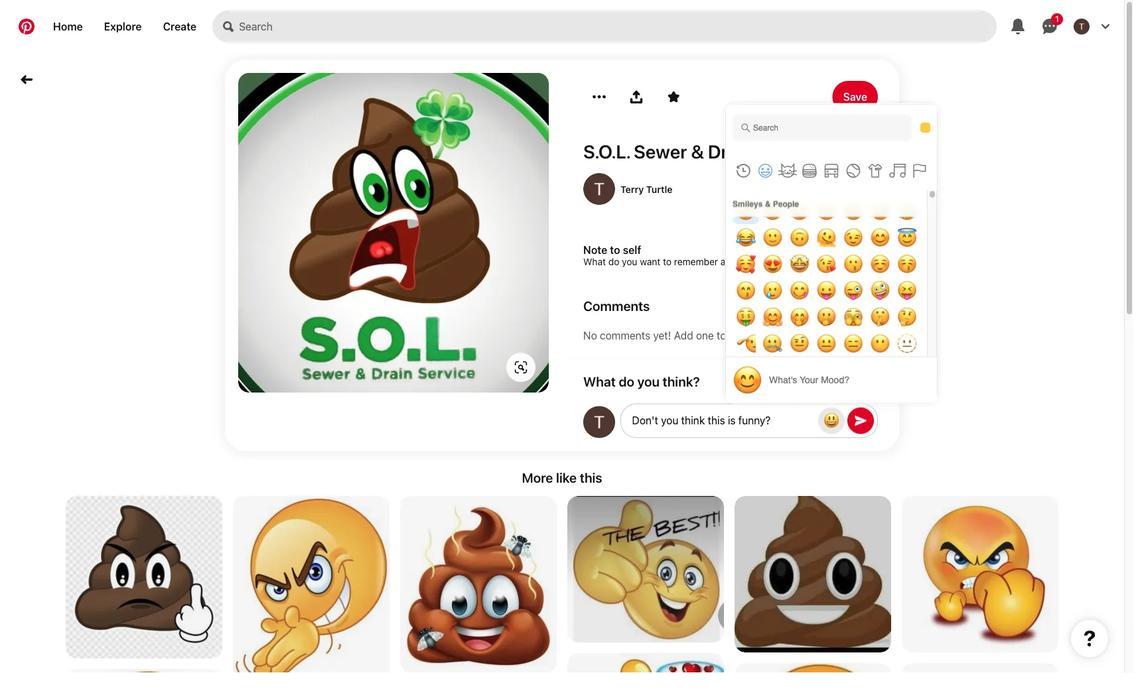 Task type: locate. For each thing, give the bounding box(es) containing it.
you
[[622, 256, 638, 267], [638, 374, 660, 389], [661, 415, 679, 427]]

0 vertical spatial this
[[748, 256, 764, 267]]

Type to search for an emoji text field
[[733, 115, 912, 141]]

1 vertical spatial this
[[708, 415, 726, 427]]

rolling on the floor laughing image
[[894, 198, 921, 224]]

terry turtle
[[621, 184, 673, 195]]

do inside note to self what do you want to remember about this pin?
[[609, 256, 620, 267]]

relaxed image
[[868, 251, 894, 277]]

about
[[721, 256, 746, 267]]

this
[[748, 256, 764, 267], [708, 415, 726, 427], [580, 470, 603, 486]]

you left think?
[[638, 374, 660, 389]]

s.o.l. sewer & drain service logo
[[584, 141, 867, 163]]

this inside note to self what do you want to remember about this pin?
[[748, 256, 764, 267]]

add
[[823, 249, 843, 262], [674, 330, 694, 342]]

0 vertical spatial do
[[609, 256, 620, 267]]

you left want
[[622, 256, 638, 267]]

this left pin?
[[748, 256, 764, 267]]

mood?
[[822, 375, 850, 386]]

0 horizontal spatial &
[[691, 141, 704, 163]]

0 horizontal spatial this
[[580, 470, 603, 486]]

kissing closed eyes image
[[894, 251, 921, 277]]

no
[[584, 330, 597, 342]]

add note
[[823, 249, 868, 262]]

what do you think?
[[584, 374, 700, 389]]

1 vertical spatial do
[[619, 374, 635, 389]]

more
[[522, 470, 553, 486]]

this may contain: an emoticive smiley face with one hand up and two fingers in the air image
[[902, 664, 1059, 674]]

to
[[610, 244, 621, 256], [663, 256, 672, 267], [717, 330, 727, 342]]

list
[[0, 497, 1125, 674]]

1 horizontal spatial add
[[823, 249, 843, 262]]

1 vertical spatial add
[[674, 330, 694, 342]]

to left self
[[610, 244, 621, 256]]

1 button
[[1035, 11, 1066, 42]]

to right one
[[717, 330, 727, 342]]

add inside button
[[823, 249, 843, 262]]

you left think
[[661, 415, 679, 427]]

what inside note to self what do you want to remember about this pin?
[[584, 256, 606, 267]]

self
[[623, 244, 642, 256]]

the
[[755, 330, 770, 342]]

smileys & people
[[733, 200, 800, 209]]

0 horizontal spatial to
[[610, 244, 621, 256]]

do left self
[[609, 256, 620, 267]]

2 vertical spatial you
[[661, 415, 679, 427]]

this may contain: an emo emo emo emo emo emo emo emo emo emo emo emo em and emo emo emo emo emo emo emo emo emo emo emo emo emo emo em image
[[66, 497, 222, 660]]

one
[[696, 330, 714, 342]]

& left the drain
[[691, 141, 704, 163]]

innocent image
[[894, 224, 921, 251]]

conversation.
[[773, 330, 837, 342]]

save button
[[833, 81, 878, 113]]

is
[[728, 415, 736, 427]]

neutral face image
[[814, 330, 840, 357]]

what up terryturtle85 icon
[[584, 374, 616, 389]]

2 vertical spatial this
[[580, 470, 603, 486]]

star struck image
[[787, 251, 813, 277]]

terry turtle avatar link image
[[584, 173, 616, 205]]

create
[[163, 20, 197, 33]]

s.o.l. sewer & drain service logo link
[[584, 141, 878, 163]]

yet!
[[654, 330, 672, 342]]

& left people
[[765, 200, 771, 209]]

zany face image
[[868, 277, 894, 304]]

expressionless image
[[841, 330, 867, 357]]

0 vertical spatial you
[[622, 256, 638, 267]]

thinking face image
[[894, 304, 921, 330]]

comments
[[584, 298, 650, 314]]

this may contain: an emoticive smiley face giving the thumbs up sign with the words the best image
[[568, 497, 724, 643]]

grin image
[[814, 198, 840, 224]]

1 vertical spatial what
[[584, 374, 616, 389]]

1 vertical spatial &
[[765, 200, 771, 209]]

zipper-mouth face image
[[760, 330, 787, 357]]

1 horizontal spatial to
[[663, 256, 672, 267]]

terryturtle85 image
[[584, 407, 616, 439]]

money-mouth face image
[[733, 304, 760, 330]]

1 what from the top
[[584, 256, 606, 267]]

0 vertical spatial add
[[823, 249, 843, 262]]

shushing face image
[[868, 304, 894, 330]]

upside-down face image
[[787, 224, 813, 251]]

do up "don't"
[[619, 374, 635, 389]]

0 vertical spatial what
[[584, 256, 606, 267]]

to right want
[[663, 256, 672, 267]]

sweat smile image
[[868, 198, 894, 224]]

this right 'like'
[[580, 470, 603, 486]]

2 what from the top
[[584, 374, 616, 389]]

what left self
[[584, 256, 606, 267]]

no comments yet! add one to start the conversation.
[[584, 330, 837, 342]]

1 horizontal spatial &
[[765, 200, 771, 209]]

&
[[691, 141, 704, 163], [765, 200, 771, 209]]

what's
[[770, 375, 798, 386]]

kissing smiling eyes image
[[733, 277, 760, 304]]

this left is
[[708, 415, 726, 427]]

1
[[1056, 14, 1060, 24]]

do
[[609, 256, 620, 267], [619, 374, 635, 389]]

grinning image
[[733, 198, 760, 224]]

you inside note to self what do you want to remember about this pin?
[[622, 256, 638, 267]]

smileys
[[733, 200, 763, 209]]

stuck out tongue winking eye image
[[841, 277, 867, 304]]

comments
[[600, 330, 651, 342]]

what
[[584, 256, 606, 267], [584, 374, 616, 389]]

2 horizontal spatial this
[[748, 256, 764, 267]]

wink image
[[841, 224, 867, 251]]

start
[[730, 330, 752, 342]]

this may contain: an emoticive smiley face making a hand gesture image
[[233, 497, 390, 674], [735, 664, 892, 674]]

1 vertical spatial you
[[638, 374, 660, 389]]

think
[[682, 415, 705, 427]]

logo
[[825, 141, 867, 163]]



Task type: vqa. For each thing, say whether or not it's contained in the screenshot.
Create board button
no



Task type: describe. For each thing, give the bounding box(es) containing it.
face with raised eyebrow image
[[787, 330, 813, 357]]

kissing heart image
[[814, 251, 840, 277]]

0 horizontal spatial add
[[674, 330, 694, 342]]

create link
[[152, 11, 207, 42]]

terry
[[621, 184, 644, 195]]

smiling face with 3 hearts image
[[733, 251, 760, 277]]

funny?
[[739, 415, 771, 427]]

joy image
[[733, 224, 760, 251]]

don't you think this is funny?
[[632, 415, 771, 427]]

8,171 emoticones vectores, ilustraciones y gráficos - 123rf image
[[400, 497, 557, 674]]

Add a public comment field
[[632, 415, 808, 427]]

search icon image
[[223, 21, 234, 32]]

terry turtle link
[[621, 184, 673, 195]]

smile image
[[787, 198, 813, 224]]

0 horizontal spatial this may contain: an emoticive smiley face making a hand gesture image
[[233, 497, 390, 674]]

home
[[53, 20, 83, 33]]

yum image
[[787, 277, 813, 304]]

don't
[[632, 415, 659, 427]]

your
[[800, 375, 819, 386]]

s.o.l.
[[584, 141, 630, 163]]

this may contain: an emo emo emo emo emo emo emo emo emo emo emo emo em someones emo emo emo emo emo emo emo emo emo emo emo emo emo emo image
[[735, 497, 892, 653]]

pin?
[[766, 256, 784, 267]]

melting face image
[[814, 224, 840, 251]]

this may contain: an emoticive yellow smiley face with big blue eyes and one hand on his chin image
[[902, 497, 1059, 653]]

explore link
[[93, 11, 152, 42]]

smiley image
[[760, 198, 787, 224]]

this may contain: an emoticive smiley face with sunglasses and hearts above it image
[[568, 654, 724, 674]]

add note button
[[812, 240, 878, 272]]

😃 button
[[819, 408, 845, 435]]

note to self what do you want to remember about this pin?
[[584, 244, 784, 267]]

like
[[556, 470, 577, 486]]

Search text field
[[239, 11, 997, 42]]

hugging face image
[[760, 304, 787, 330]]

stuck out tongue closed eyes image
[[894, 277, 921, 304]]

sewer
[[634, 141, 687, 163]]

blush image
[[868, 224, 894, 251]]

explore
[[104, 20, 142, 33]]

dotted line face image
[[894, 330, 921, 357]]

more like this
[[522, 470, 603, 486]]

note
[[584, 244, 608, 256]]

laughing image
[[841, 198, 867, 224]]

note
[[845, 249, 868, 262]]

saluting face image
[[733, 330, 760, 357]]

2 horizontal spatial to
[[717, 330, 727, 342]]

terry turtle image
[[1074, 19, 1090, 35]]

face with hand over mouth image
[[787, 304, 813, 330]]

😃
[[824, 412, 840, 430]]

drain
[[708, 141, 753, 163]]

smileys & people element
[[726, 171, 928, 674]]

comments button
[[584, 298, 878, 314]]

1 horizontal spatial this
[[708, 415, 726, 427]]

heart eyes image
[[760, 251, 787, 277]]

smiling face with tear image
[[760, 277, 787, 304]]

turtle
[[647, 184, 673, 195]]

home link
[[42, 11, 93, 42]]

1 horizontal spatial this may contain: an emoticive smiley face making a hand gesture image
[[735, 664, 892, 674]]

no mouth image
[[868, 330, 894, 357]]

slightly smiling face image
[[760, 224, 787, 251]]

blush image
[[733, 366, 763, 395]]

0 vertical spatial &
[[691, 141, 704, 163]]

story pin image image
[[238, 73, 549, 394]]

what's your mood?
[[770, 375, 850, 386]]

this may contain: an emoticive smiley face holding his hands to his mouth image
[[66, 670, 222, 674]]

remember
[[674, 256, 718, 267]]

face with open eyes and hand over mouth image
[[814, 304, 840, 330]]

face with peeking eye image
[[841, 304, 867, 330]]

service
[[757, 141, 821, 163]]

stuck out tongue image
[[814, 277, 840, 304]]

save
[[844, 91, 868, 103]]

kissing image
[[841, 251, 867, 277]]

people
[[773, 200, 800, 209]]

want
[[640, 256, 661, 267]]

think?
[[663, 374, 700, 389]]



